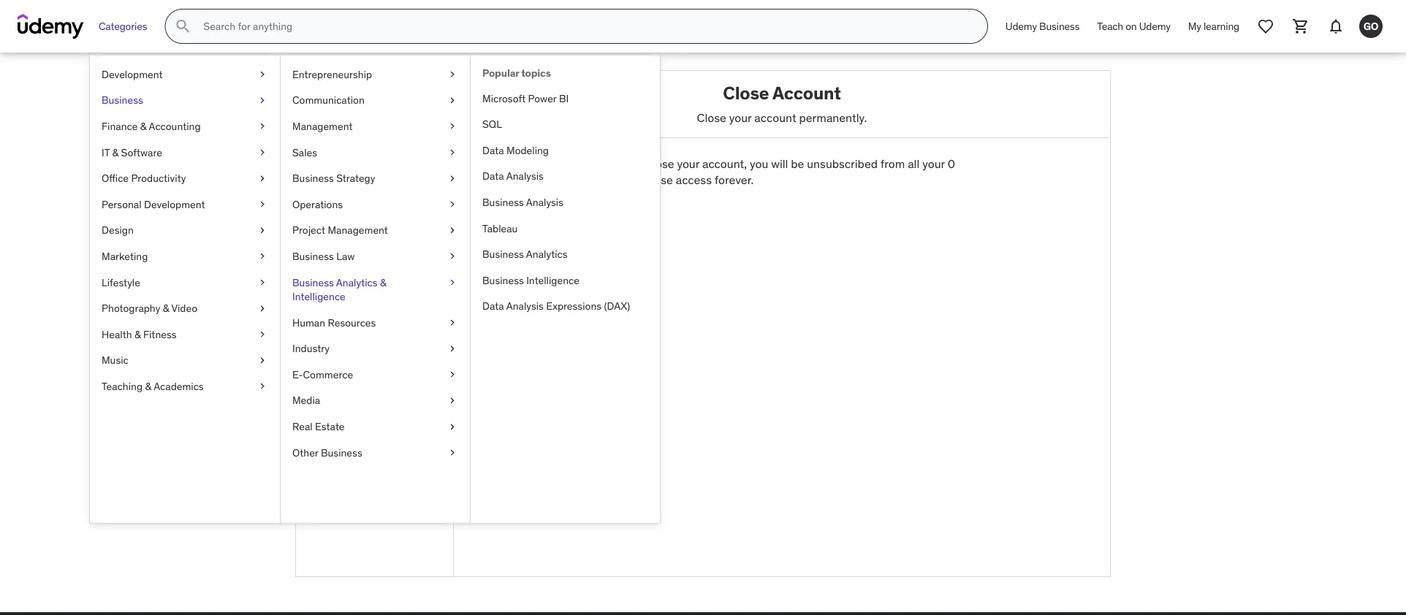 Task type: describe. For each thing, give the bounding box(es) containing it.
from
[[881, 156, 905, 171]]

my learning link
[[1180, 9, 1249, 44]]

1 vertical spatial management
[[328, 224, 388, 237]]

1 udemy from the left
[[1006, 20, 1037, 33]]

xsmall image for communication
[[447, 93, 458, 108]]

business for business intelligence
[[483, 274, 524, 287]]

popular
[[483, 67, 519, 80]]

unsubscribed
[[807, 156, 878, 171]]

marketing
[[102, 250, 148, 263]]

music link
[[90, 348, 280, 374]]

office productivity link
[[90, 165, 280, 192]]

& for software
[[112, 146, 119, 159]]

privacy notifications api clients close account
[[308, 350, 382, 432]]

xsmall image for other business
[[447, 446, 458, 460]]

microsoft power bi link
[[471, 85, 660, 111]]

& for fitness
[[134, 328, 141, 341]]

xsmall image for business
[[257, 93, 268, 108]]

and
[[610, 173, 629, 188]]

all
[[908, 156, 920, 171]]

personal
[[102, 198, 142, 211]]

health & fitness link
[[90, 322, 280, 348]]

business for business analysis
[[483, 196, 524, 209]]

security
[[354, 284, 397, 299]]

business analysis
[[483, 196, 564, 209]]

teach on udemy link
[[1089, 9, 1180, 44]]

subscriptions link
[[296, 303, 453, 325]]

categories button
[[90, 9, 156, 44]]

project management link
[[281, 218, 470, 244]]

business for business strategy
[[292, 172, 334, 185]]

fitness
[[143, 328, 177, 341]]

business analytics & intelligence
[[292, 276, 386, 303]]

profile
[[370, 217, 403, 232]]

video
[[171, 302, 197, 315]]

finance & accounting
[[102, 120, 201, 133]]

public
[[335, 217, 367, 232]]

intelligence inside business analytics & intelligence
[[292, 290, 346, 303]]

business inside 'business' link
[[102, 94, 143, 107]]

business strategy
[[292, 172, 375, 185]]

xsmall image for business strategy
[[447, 171, 458, 186]]

business analytics & intelligence element
[[470, 56, 660, 523]]

teaching
[[102, 380, 143, 393]]

xsmall image for development
[[257, 67, 268, 82]]

entrepreneurship
[[292, 68, 372, 81]]

xsmall image for management
[[447, 119, 458, 134]]

account security link
[[296, 280, 453, 303]]

data analysis expressions (dax)
[[483, 300, 630, 313]]

xsmall image for teaching & academics
[[257, 380, 268, 394]]

finance
[[102, 120, 138, 133]]

xsmall image for entrepreneurship
[[447, 67, 458, 82]]

e-commerce link
[[281, 362, 470, 388]]

categories
[[99, 20, 147, 33]]

udemy business
[[1006, 20, 1080, 33]]

xsmall image for finance & accounting
[[257, 119, 268, 134]]

photo link
[[296, 258, 453, 280]]

marketing link
[[90, 244, 280, 270]]

2 horizontal spatial your
[[923, 156, 945, 171]]

xsmall image for health & fitness
[[257, 327, 268, 342]]

notifications image
[[1328, 18, 1345, 35]]

modeling
[[507, 144, 549, 157]]

close inside privacy notifications api clients close account
[[308, 417, 337, 432]]

entrepreneurship link
[[281, 61, 470, 87]]

data for data analysis expressions (dax)
[[483, 300, 504, 313]]

business link
[[90, 87, 280, 113]]

business analysis link
[[471, 189, 660, 215]]

business for business analytics
[[483, 248, 524, 261]]

real estate link
[[281, 414, 470, 440]]

view
[[308, 217, 333, 232]]

subscriptions
[[308, 306, 380, 321]]

health & fitness
[[102, 328, 177, 341]]

topics
[[521, 67, 551, 80]]

estate
[[315, 420, 345, 433]]

xsmall image for business analytics & intelligence
[[447, 275, 458, 290]]

xsmall image for real estate
[[447, 420, 458, 434]]

privacy link
[[296, 347, 453, 369]]

notifications
[[308, 372, 374, 387]]

0 vertical spatial development
[[102, 68, 163, 81]]

business intelligence
[[483, 274, 580, 287]]

business law link
[[281, 244, 470, 270]]

1 vertical spatial close
[[697, 110, 727, 125]]

analysis for data analysis expressions (dax)
[[506, 300, 544, 313]]

xsmall image for operations
[[447, 197, 458, 212]]

software
[[121, 146, 162, 159]]

industry
[[292, 342, 330, 355]]

udemy business link
[[997, 9, 1089, 44]]

& for academics
[[145, 380, 151, 393]]

tableau link
[[471, 215, 660, 242]]

accounting
[[149, 120, 201, 133]]

close
[[647, 156, 674, 171]]

operations link
[[281, 192, 470, 218]]

api
[[308, 395, 326, 410]]

teaching & academics
[[102, 380, 204, 393]]

0 horizontal spatial will
[[632, 173, 649, 188]]

health
[[102, 328, 132, 341]]

industry link
[[281, 336, 470, 362]]

& for accounting
[[140, 120, 147, 133]]

development link
[[90, 61, 280, 87]]

0 vertical spatial management
[[292, 120, 353, 133]]

& inside business analytics & intelligence
[[380, 276, 386, 289]]

human
[[292, 316, 325, 329]]

privacy
[[308, 350, 346, 365]]

profile link
[[296, 236, 453, 258]]

xsmall image for marketing
[[257, 249, 268, 264]]

xsmall image for sales
[[447, 145, 458, 160]]

business inside other business link
[[321, 446, 362, 459]]

account inside close account close your account permanently.
[[755, 110, 797, 125]]

bi
[[559, 92, 569, 105]]

account inside view public profile profile photo account security subscriptions
[[308, 284, 351, 299]]

photography
[[102, 302, 160, 315]]

data analysis link
[[471, 163, 660, 189]]

gary
[[339, 181, 364, 196]]

udemy image
[[18, 14, 84, 39]]

project
[[292, 224, 325, 237]]

it & software
[[102, 146, 162, 159]]

analysis for data analysis
[[506, 170, 544, 183]]

xsmall image for it & software
[[257, 145, 268, 160]]

xsmall image for e-commerce
[[447, 368, 458, 382]]

data modeling link
[[471, 137, 660, 163]]

real
[[292, 420, 313, 433]]



Task type: locate. For each thing, give the bounding box(es) containing it.
if you close your account, you will be unsubscribed from all your 0 courses, and will lose access forever.
[[563, 156, 956, 188]]

business inside business law link
[[292, 250, 334, 263]]

music
[[102, 354, 128, 367]]

analysis down business intelligence
[[506, 300, 544, 313]]

your up "access"
[[677, 156, 700, 171]]

xsmall image for industry
[[447, 342, 458, 356]]

1 horizontal spatial intelligence
[[526, 274, 580, 287]]

you right if
[[626, 156, 644, 171]]

your for account
[[729, 110, 752, 125]]

academics
[[154, 380, 204, 393]]

xsmall image inside management link
[[447, 119, 458, 134]]

communication link
[[281, 87, 470, 113]]

0 horizontal spatial account
[[308, 284, 351, 299]]

business left teach at the right top
[[1040, 20, 1080, 33]]

photo
[[308, 261, 339, 276]]

0 horizontal spatial account
[[340, 417, 382, 432]]

resources
[[328, 316, 376, 329]]

data down sql
[[483, 144, 504, 157]]

xsmall image for design
[[257, 223, 268, 238]]

0 horizontal spatial your
[[677, 156, 700, 171]]

be
[[791, 156, 804, 171]]

3 data from the top
[[483, 300, 504, 313]]

1 horizontal spatial analytics
[[526, 248, 568, 261]]

courses,
[[563, 173, 607, 188]]

xsmall image inside e-commerce 'link'
[[447, 368, 458, 382]]

xsmall image for human resources
[[447, 316, 458, 330]]

account
[[773, 82, 841, 104], [308, 284, 351, 299]]

design
[[102, 224, 134, 237]]

account up "permanently."
[[773, 82, 841, 104]]

2 udemy from the left
[[1140, 20, 1171, 33]]

0 horizontal spatial intelligence
[[292, 290, 346, 303]]

business up finance
[[102, 94, 143, 107]]

analytics for business analytics
[[526, 248, 568, 261]]

analytics
[[526, 248, 568, 261], [336, 276, 378, 289]]

teaching & academics link
[[90, 374, 280, 400]]

data for data analysis
[[483, 170, 504, 183]]

xsmall image inside business law link
[[447, 249, 458, 264]]

xsmall image for media
[[447, 394, 458, 408]]

other business
[[292, 446, 362, 459]]

will
[[771, 156, 788, 171], [632, 173, 649, 188]]

1 vertical spatial data
[[483, 170, 504, 183]]

xsmall image
[[447, 67, 458, 82], [447, 93, 458, 108], [447, 145, 458, 160], [257, 249, 268, 264], [257, 275, 268, 290], [447, 275, 458, 290], [257, 380, 268, 394]]

will left be
[[771, 156, 788, 171]]

learning
[[1204, 20, 1240, 33]]

Search for anything text field
[[201, 14, 970, 39]]

xsmall image inside teaching & academics link
[[257, 380, 268, 394]]

xsmall image inside human resources link
[[447, 316, 458, 330]]

commerce
[[303, 368, 353, 381]]

tableau
[[483, 222, 518, 235]]

1 horizontal spatial account
[[773, 82, 841, 104]]

xsmall image for music
[[257, 353, 268, 368]]

&
[[140, 120, 147, 133], [112, 146, 119, 159], [380, 276, 386, 289], [163, 302, 169, 315], [134, 328, 141, 341], [145, 380, 151, 393]]

other
[[292, 446, 318, 459]]

business down business law
[[292, 276, 334, 289]]

data down data modeling on the left of the page
[[483, 170, 504, 183]]

close account close your account permanently.
[[697, 82, 867, 125]]

view public profile link
[[296, 214, 453, 236]]

human resources
[[292, 316, 376, 329]]

development down categories dropdown button
[[102, 68, 163, 81]]

business inside business analytics & intelligence
[[292, 276, 334, 289]]

1 vertical spatial will
[[632, 173, 649, 188]]

analysis inside business analysis link
[[526, 196, 564, 209]]

business intelligence link
[[471, 268, 660, 294]]

data analysis expressions (dax) link
[[471, 294, 660, 320]]

human resources link
[[281, 310, 470, 336]]

0 vertical spatial account
[[755, 110, 797, 125]]

account down photo
[[308, 284, 351, 299]]

business inside business analytics link
[[483, 248, 524, 261]]

business inside udemy business link
[[1040, 20, 1080, 33]]

data down business intelligence
[[483, 300, 504, 313]]

xsmall image inside development link
[[257, 67, 268, 82]]

xsmall image for project management
[[447, 223, 458, 238]]

project management
[[292, 224, 388, 237]]

analytics inside business analytics & intelligence
[[336, 276, 378, 289]]

lifestyle
[[102, 276, 140, 289]]

productivity
[[131, 172, 186, 185]]

1 vertical spatial analytics
[[336, 276, 378, 289]]

0 vertical spatial data
[[483, 144, 504, 157]]

sales link
[[281, 139, 470, 165]]

analysis inside data analysis link
[[506, 170, 544, 183]]

xsmall image inside 'business' link
[[257, 93, 268, 108]]

xsmall image inside project management link
[[447, 223, 458, 238]]

business for business law
[[292, 250, 334, 263]]

1 vertical spatial development
[[144, 198, 205, 211]]

xsmall image for business law
[[447, 249, 458, 264]]

law
[[336, 250, 355, 263]]

analysis for business analysis
[[526, 196, 564, 209]]

2 vertical spatial analysis
[[506, 300, 544, 313]]

& right health
[[134, 328, 141, 341]]

intelligence up the data analysis expressions (dax)
[[526, 274, 580, 287]]

xsmall image inside the photography & video link
[[257, 301, 268, 316]]

account inside privacy notifications api clients close account
[[340, 417, 382, 432]]

your left 0
[[923, 156, 945, 171]]

close account link
[[296, 414, 453, 436]]

1 horizontal spatial udemy
[[1140, 20, 1171, 33]]

& left video
[[163, 302, 169, 315]]

& right teaching
[[145, 380, 151, 393]]

account up be
[[755, 110, 797, 125]]

data for data modeling
[[483, 144, 504, 157]]

business strategy link
[[281, 165, 470, 192]]

2 data from the top
[[483, 170, 504, 183]]

account inside close account close your account permanently.
[[773, 82, 841, 104]]

business inside business strategy link
[[292, 172, 334, 185]]

1 data from the top
[[483, 144, 504, 157]]

1 horizontal spatial will
[[771, 156, 788, 171]]

business
[[1040, 20, 1080, 33], [102, 94, 143, 107], [292, 172, 334, 185], [483, 196, 524, 209], [483, 248, 524, 261], [292, 250, 334, 263], [483, 274, 524, 287], [292, 276, 334, 289], [321, 446, 362, 459]]

business down the project
[[292, 250, 334, 263]]

business analytics
[[483, 248, 568, 261]]

forever.
[[715, 173, 754, 188]]

go link
[[1354, 9, 1389, 44]]

0 vertical spatial will
[[771, 156, 788, 171]]

wishlist image
[[1257, 18, 1275, 35]]

0
[[948, 156, 956, 171]]

analysis down data analysis link
[[526, 196, 564, 209]]

business analytics link
[[471, 242, 660, 268]]

data analysis
[[483, 170, 544, 183]]

0 vertical spatial analysis
[[506, 170, 544, 183]]

1 horizontal spatial you
[[750, 156, 769, 171]]

business down estate at the left of the page
[[321, 446, 362, 459]]

orlando
[[367, 181, 410, 196]]

business up tableau
[[483, 196, 524, 209]]

1 vertical spatial intelligence
[[292, 290, 346, 303]]

microsoft
[[483, 92, 526, 105]]

popular topics
[[483, 67, 551, 80]]

xsmall image inside music link
[[257, 353, 268, 368]]

xsmall image inside industry link
[[447, 342, 458, 356]]

0 vertical spatial analytics
[[526, 248, 568, 261]]

business down tableau
[[483, 248, 524, 261]]

management link
[[281, 113, 470, 139]]

your up account,
[[729, 110, 752, 125]]

1 you from the left
[[626, 156, 644, 171]]

xsmall image inside real estate link
[[447, 420, 458, 434]]

e-commerce
[[292, 368, 353, 381]]

xsmall image inside lifestyle link
[[257, 275, 268, 290]]

xsmall image for photography & video
[[257, 301, 268, 316]]

xsmall image inside media link
[[447, 394, 458, 408]]

submit search image
[[174, 18, 192, 35]]

teach on udemy
[[1098, 20, 1171, 33]]

2 vertical spatial data
[[483, 300, 504, 313]]

account
[[755, 110, 797, 125], [340, 417, 382, 432]]

2 you from the left
[[750, 156, 769, 171]]

will right and
[[632, 173, 649, 188]]

1 vertical spatial account
[[340, 417, 382, 432]]

it & software link
[[90, 139, 280, 165]]

xsmall image inside design link
[[257, 223, 268, 238]]

intelligence up human
[[292, 290, 346, 303]]

1 vertical spatial analysis
[[526, 196, 564, 209]]

xsmall image inside operations link
[[447, 197, 458, 212]]

design link
[[90, 218, 280, 244]]

1 vertical spatial account
[[308, 284, 351, 299]]

your inside close account close your account permanently.
[[729, 110, 752, 125]]

xsmall image inside finance & accounting link
[[257, 119, 268, 134]]

on
[[1126, 20, 1137, 33]]

1 horizontal spatial account
[[755, 110, 797, 125]]

business for business analytics & intelligence
[[292, 276, 334, 289]]

& right finance
[[140, 120, 147, 133]]

0 vertical spatial intelligence
[[526, 274, 580, 287]]

shopping cart with 0 items image
[[1293, 18, 1310, 35]]

e-
[[292, 368, 303, 381]]

you up forever.
[[750, 156, 769, 171]]

xsmall image inside "communication" 'link'
[[447, 93, 458, 108]]

strategy
[[336, 172, 375, 185]]

analysis up "business analysis"
[[506, 170, 544, 183]]

0 vertical spatial close
[[723, 82, 769, 104]]

xsmall image inside entrepreneurship link
[[447, 67, 458, 82]]

if
[[616, 156, 623, 171]]

xsmall image inside marketing link
[[257, 249, 268, 264]]

xsmall image inside business strategy link
[[447, 171, 458, 186]]

communication
[[292, 94, 365, 107]]

development
[[102, 68, 163, 81], [144, 198, 205, 211]]

business inside business analysis link
[[483, 196, 524, 209]]

xsmall image inside the "personal development" link
[[257, 197, 268, 212]]

xsmall image for office productivity
[[257, 171, 268, 186]]

development down office productivity link
[[144, 198, 205, 211]]

operations
[[292, 198, 343, 211]]

photography & video
[[102, 302, 197, 315]]

analytics for business analytics & intelligence
[[336, 276, 378, 289]]

xsmall image inside sales link
[[447, 145, 458, 160]]

account down api clients link
[[340, 417, 382, 432]]

analysis
[[506, 170, 544, 183], [526, 196, 564, 209], [506, 300, 544, 313]]

your
[[729, 110, 752, 125], [677, 156, 700, 171], [923, 156, 945, 171]]

finance & accounting link
[[90, 113, 280, 139]]

your for you
[[677, 156, 700, 171]]

0 horizontal spatial you
[[626, 156, 644, 171]]

access
[[676, 173, 712, 188]]

xsmall image inside office productivity link
[[257, 171, 268, 186]]

& right the it in the left of the page
[[112, 146, 119, 159]]

sql link
[[471, 111, 660, 137]]

analysis inside data analysis expressions (dax) link
[[506, 300, 544, 313]]

go
[[1364, 19, 1379, 33]]

1 horizontal spatial your
[[729, 110, 752, 125]]

xsmall image inside health & fitness link
[[257, 327, 268, 342]]

business down business analytics
[[483, 274, 524, 287]]

xsmall image
[[257, 67, 268, 82], [257, 93, 268, 108], [257, 119, 268, 134], [447, 119, 458, 134], [257, 145, 268, 160], [257, 171, 268, 186], [447, 171, 458, 186], [257, 197, 268, 212], [447, 197, 458, 212], [257, 223, 268, 238], [447, 223, 458, 238], [447, 249, 458, 264], [257, 301, 268, 316], [447, 316, 458, 330], [257, 327, 268, 342], [447, 342, 458, 356], [257, 353, 268, 368], [447, 368, 458, 382], [447, 394, 458, 408], [447, 420, 458, 434], [447, 446, 458, 460]]

xsmall image for lifestyle
[[257, 275, 268, 290]]

0 horizontal spatial udemy
[[1006, 20, 1037, 33]]

& down business law link
[[380, 276, 386, 289]]

0 vertical spatial account
[[773, 82, 841, 104]]

& for video
[[163, 302, 169, 315]]

real estate
[[292, 420, 345, 433]]

xsmall image for personal development
[[257, 197, 268, 212]]

business inside business intelligence link
[[483, 274, 524, 287]]

teach
[[1098, 20, 1124, 33]]

business up operations
[[292, 172, 334, 185]]

notifications link
[[296, 369, 453, 391]]

2 vertical spatial close
[[308, 417, 337, 432]]

my learning
[[1189, 20, 1240, 33]]

0 horizontal spatial analytics
[[336, 276, 378, 289]]

data
[[483, 144, 504, 157], [483, 170, 504, 183], [483, 300, 504, 313]]

udemy
[[1006, 20, 1037, 33], [1140, 20, 1171, 33]]

xsmall image inside "business analytics & intelligence" link
[[447, 275, 458, 290]]

xsmall image inside it & software link
[[257, 145, 268, 160]]

photography & video link
[[90, 296, 280, 322]]

api clients link
[[296, 391, 453, 414]]

lifestyle link
[[90, 270, 280, 296]]

media
[[292, 394, 320, 407]]

media link
[[281, 388, 470, 414]]

xsmall image inside other business link
[[447, 446, 458, 460]]



Task type: vqa. For each thing, say whether or not it's contained in the screenshot.
Att&T Logo
no



